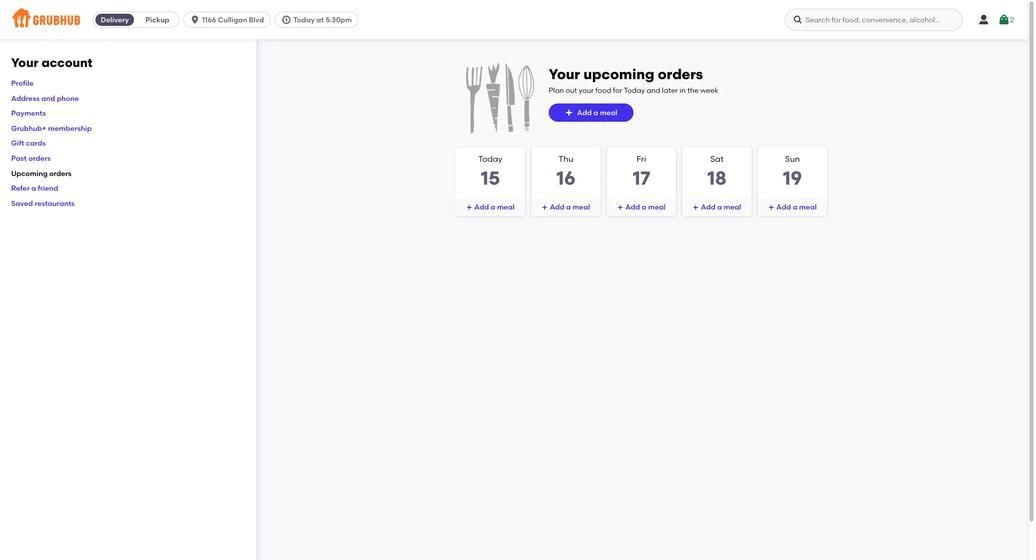 Task type: vqa. For each thing, say whether or not it's contained in the screenshot.
$5.99 corresponding to 6 oz. Peanut Butter Batter, Peanut Butter Chips, Milk Chocolate Chips
no



Task type: describe. For each thing, give the bounding box(es) containing it.
upcoming
[[583, 66, 654, 83]]

sat 18
[[707, 154, 727, 190]]

payments link
[[11, 109, 46, 117]]

add down your at the top of page
[[577, 108, 592, 117]]

meal for 16
[[573, 203, 590, 211]]

5:30pm
[[326, 15, 352, 24]]

today for at
[[293, 15, 315, 24]]

thu
[[558, 154, 573, 164]]

address and phone
[[11, 94, 79, 102]]

add a meal for 18
[[701, 203, 741, 211]]

fri
[[637, 154, 646, 164]]

svg image for add a meal
[[693, 205, 699, 211]]

add a meal button down your at the top of page
[[549, 104, 634, 122]]

the
[[687, 86, 699, 95]]

today at 5:30pm button
[[275, 12, 363, 28]]

15
[[481, 167, 500, 190]]

and inside your upcoming orders plan out your food for today and later in the week
[[647, 86, 660, 95]]

friend
[[38, 184, 58, 193]]

gift cards
[[11, 139, 46, 148]]

past orders link
[[11, 154, 51, 163]]

add a meal for 16
[[550, 203, 590, 211]]

sun 19
[[783, 154, 802, 190]]

orders inside your upcoming orders plan out your food for today and later in the week
[[658, 66, 703, 83]]

a for 16
[[566, 203, 571, 211]]

svg image for add a meal button underneath your at the top of page
[[565, 109, 573, 117]]

svg image for today at 5:30pm
[[281, 15, 291, 25]]

16
[[556, 167, 575, 190]]

add a meal for 15
[[474, 203, 515, 211]]

for
[[613, 86, 622, 95]]

add a meal for 19
[[776, 203, 817, 211]]

upcoming orders
[[11, 169, 72, 178]]

add for 15
[[474, 203, 489, 211]]

past orders
[[11, 154, 51, 163]]

profile link
[[11, 79, 34, 87]]

culligan
[[218, 15, 247, 24]]

refer
[[11, 184, 30, 193]]

phone
[[57, 94, 79, 102]]

gift
[[11, 139, 24, 148]]

address
[[11, 94, 40, 102]]

svg image for add a meal button corresponding to 15
[[466, 205, 472, 211]]

add a meal button for 18
[[682, 198, 751, 216]]

svg image for add a meal button related to 16
[[542, 205, 548, 211]]

19
[[783, 167, 802, 190]]

your for account
[[11, 55, 38, 70]]

1166
[[202, 15, 216, 24]]

saved restaurants
[[11, 199, 75, 208]]

svg image for add a meal button for 19
[[768, 205, 774, 211]]

membership
[[48, 124, 92, 132]]

orders for upcoming orders
[[49, 169, 72, 178]]

upcoming
[[11, 169, 48, 178]]

a down food
[[593, 108, 598, 117]]

refer a friend
[[11, 184, 58, 193]]

add for 16
[[550, 203, 564, 211]]

delivery button
[[93, 12, 136, 28]]

1166 culligan blvd
[[202, 15, 264, 24]]

at
[[316, 15, 324, 24]]

add a meal button for 19
[[758, 198, 827, 216]]

meal for 19
[[799, 203, 817, 211]]

week
[[700, 86, 718, 95]]

gift cards link
[[11, 139, 46, 148]]

your upcoming orders plan out your food for today and later in the week
[[549, 66, 718, 95]]

add a meal button for 16
[[531, 198, 600, 216]]

today at 5:30pm
[[293, 15, 352, 24]]

past
[[11, 154, 27, 163]]



Task type: locate. For each thing, give the bounding box(es) containing it.
today for 15
[[478, 154, 502, 164]]

0 vertical spatial today
[[293, 15, 315, 24]]

add a meal button down 15
[[456, 198, 525, 216]]

add a meal button down 16
[[531, 198, 600, 216]]

your
[[11, 55, 38, 70], [549, 66, 580, 83]]

0 horizontal spatial your
[[11, 55, 38, 70]]

restaurants
[[35, 199, 75, 208]]

add down 19
[[776, 203, 791, 211]]

plan
[[549, 86, 564, 95]]

svg image for add a meal button corresponding to 17
[[617, 205, 623, 211]]

add a meal for 17
[[625, 203, 666, 211]]

today
[[293, 15, 315, 24], [624, 86, 645, 95], [478, 154, 502, 164]]

upcoming orders link
[[11, 169, 72, 178]]

pickup button
[[136, 12, 179, 28]]

your inside your upcoming orders plan out your food for today and later in the week
[[549, 66, 580, 83]]

svg image inside today at 5:30pm button
[[281, 15, 291, 25]]

a down 15
[[491, 203, 495, 211]]

add a meal button down 17
[[607, 198, 676, 216]]

your up profile
[[11, 55, 38, 70]]

refer a friend link
[[11, 184, 58, 193]]

your for upcoming
[[549, 66, 580, 83]]

fri 17
[[633, 154, 650, 190]]

add a meal button
[[549, 104, 634, 122], [456, 198, 525, 216], [531, 198, 600, 216], [607, 198, 676, 216], [682, 198, 751, 216], [758, 198, 827, 216]]

today inside button
[[293, 15, 315, 24]]

2 vertical spatial today
[[478, 154, 502, 164]]

add a meal down 16
[[550, 203, 590, 211]]

meal down 17
[[648, 203, 666, 211]]

add for 19
[[776, 203, 791, 211]]

add down 18
[[701, 203, 716, 211]]

and
[[647, 86, 660, 95], [41, 94, 55, 102]]

1 horizontal spatial your
[[549, 66, 580, 83]]

saved
[[11, 199, 33, 208]]

add a meal down 19
[[776, 203, 817, 211]]

add a meal button for 17
[[607, 198, 676, 216]]

thu 16
[[556, 154, 575, 190]]

17
[[633, 167, 650, 190]]

sun
[[785, 154, 800, 164]]

add a meal button down 19
[[758, 198, 827, 216]]

orders up friend
[[49, 169, 72, 178]]

orders up in
[[658, 66, 703, 83]]

a
[[593, 108, 598, 117], [31, 184, 36, 193], [491, 203, 495, 211], [566, 203, 571, 211], [642, 203, 646, 211], [717, 203, 722, 211], [793, 203, 797, 211]]

1166 culligan blvd button
[[183, 12, 275, 28]]

blvd
[[249, 15, 264, 24]]

meal down 19
[[799, 203, 817, 211]]

add a meal down 15
[[474, 203, 515, 211]]

1 horizontal spatial today
[[478, 154, 502, 164]]

add a meal down food
[[577, 108, 617, 117]]

meal for 18
[[724, 203, 741, 211]]

a right refer
[[31, 184, 36, 193]]

today 15
[[478, 154, 502, 190]]

a for 15
[[491, 203, 495, 211]]

meal down food
[[600, 108, 617, 117]]

meal down 16
[[573, 203, 590, 211]]

2
[[1010, 15, 1014, 24]]

svg image inside 1166 culligan blvd button
[[190, 15, 200, 25]]

add for 17
[[625, 203, 640, 211]]

account
[[41, 55, 92, 70]]

add down 17
[[625, 203, 640, 211]]

grubhub+
[[11, 124, 46, 132]]

a for 18
[[717, 203, 722, 211]]

0 horizontal spatial and
[[41, 94, 55, 102]]

a for 17
[[642, 203, 646, 211]]

add for 18
[[701, 203, 716, 211]]

main navigation navigation
[[0, 0, 1027, 40]]

add a meal button down 18
[[682, 198, 751, 216]]

out
[[566, 86, 577, 95]]

and left later
[[647, 86, 660, 95]]

add a meal button for 15
[[456, 198, 525, 216]]

today right for
[[624, 86, 645, 95]]

add
[[577, 108, 592, 117], [474, 203, 489, 211], [550, 203, 564, 211], [625, 203, 640, 211], [701, 203, 716, 211], [776, 203, 791, 211]]

1 vertical spatial orders
[[28, 154, 51, 163]]

svg image inside 2 button
[[998, 14, 1010, 26]]

your
[[579, 86, 594, 95]]

svg image for 1166 culligan blvd
[[190, 15, 200, 25]]

add down 16
[[550, 203, 564, 211]]

profile
[[11, 79, 34, 87]]

1 horizontal spatial and
[[647, 86, 660, 95]]

a down 18
[[717, 203, 722, 211]]

2 vertical spatial orders
[[49, 169, 72, 178]]

a down 16
[[566, 203, 571, 211]]

0 vertical spatial orders
[[658, 66, 703, 83]]

address and phone link
[[11, 94, 79, 102]]

1 vertical spatial today
[[624, 86, 645, 95]]

saved restaurants link
[[11, 199, 75, 208]]

pickup
[[145, 15, 169, 24]]

orders for past orders
[[28, 154, 51, 163]]

add a meal
[[577, 108, 617, 117], [474, 203, 515, 211], [550, 203, 590, 211], [625, 203, 666, 211], [701, 203, 741, 211], [776, 203, 817, 211]]

a down 19
[[793, 203, 797, 211]]

cards
[[26, 139, 46, 148]]

payments
[[11, 109, 46, 117]]

sat
[[710, 154, 724, 164]]

a for 19
[[793, 203, 797, 211]]

later
[[662, 86, 678, 95]]

svg image for 2 button
[[998, 14, 1010, 26]]

a down 17
[[642, 203, 646, 211]]

18
[[707, 167, 727, 190]]

grubhub+ membership
[[11, 124, 92, 132]]

Search for food, convenience, alcohol... search field
[[785, 9, 962, 31]]

meal
[[600, 108, 617, 117], [497, 203, 515, 211], [573, 203, 590, 211], [648, 203, 666, 211], [724, 203, 741, 211], [799, 203, 817, 211]]

food
[[595, 86, 611, 95]]

today up 15
[[478, 154, 502, 164]]

today inside your upcoming orders plan out your food for today and later in the week
[[624, 86, 645, 95]]

svg image
[[998, 14, 1010, 26], [793, 15, 803, 25], [565, 109, 573, 117], [466, 205, 472, 211], [542, 205, 548, 211], [617, 205, 623, 211], [768, 205, 774, 211]]

0 horizontal spatial today
[[293, 15, 315, 24]]

orders up upcoming orders link
[[28, 154, 51, 163]]

meal for 17
[[648, 203, 666, 211]]

today left at
[[293, 15, 315, 24]]

add down 15
[[474, 203, 489, 211]]

grubhub+ membership link
[[11, 124, 92, 132]]

in
[[680, 86, 686, 95]]

2 button
[[998, 11, 1014, 29]]

meal down 15
[[497, 203, 515, 211]]

your account
[[11, 55, 92, 70]]

meal for 15
[[497, 203, 515, 211]]

orders
[[658, 66, 703, 83], [28, 154, 51, 163], [49, 169, 72, 178]]

add a meal down 18
[[701, 203, 741, 211]]

delivery
[[101, 15, 129, 24]]

your up out
[[549, 66, 580, 83]]

meal down 18
[[724, 203, 741, 211]]

2 horizontal spatial today
[[624, 86, 645, 95]]

svg image
[[978, 14, 990, 26], [190, 15, 200, 25], [281, 15, 291, 25], [693, 205, 699, 211]]

add a meal down 17
[[625, 203, 666, 211]]

and left phone
[[41, 94, 55, 102]]



